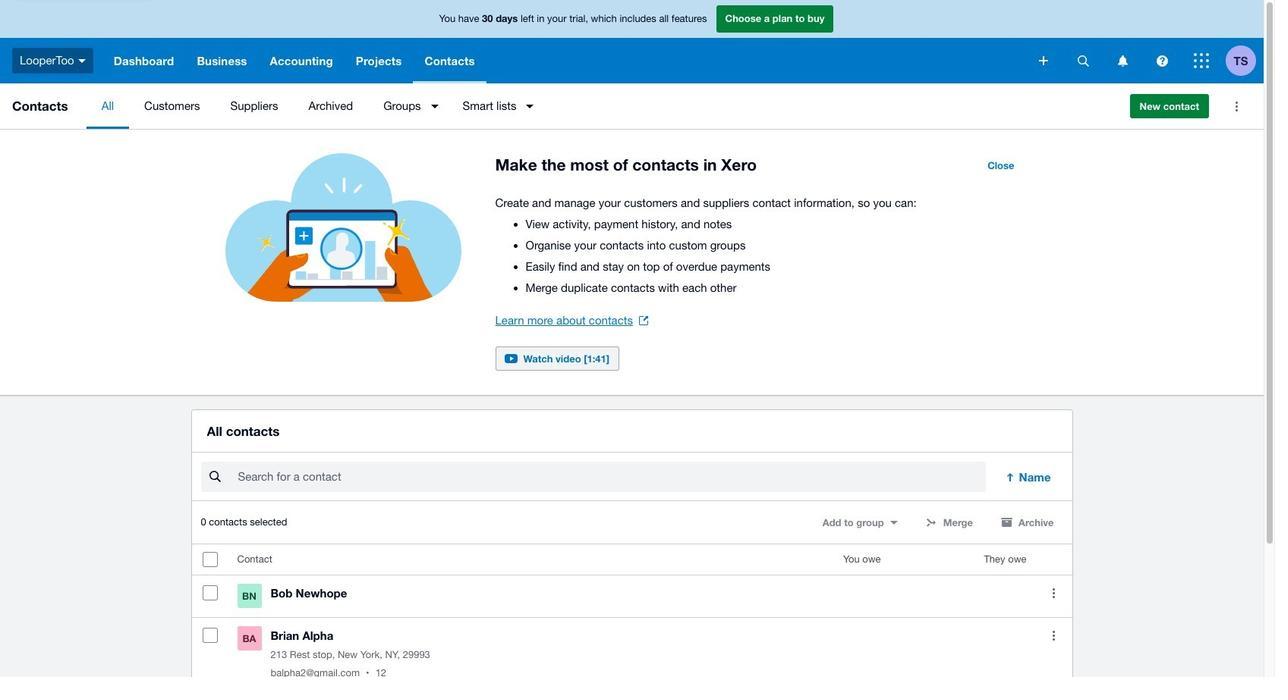 Task type: locate. For each thing, give the bounding box(es) containing it.
banner
[[0, 0, 1264, 84]]

menu
[[86, 84, 1118, 129]]

svg image
[[1078, 55, 1089, 66], [1157, 55, 1168, 66], [1039, 56, 1048, 65], [78, 59, 86, 63]]

1 horizontal spatial svg image
[[1194, 53, 1209, 68]]

svg image
[[1194, 53, 1209, 68], [1118, 55, 1128, 66]]

0 horizontal spatial svg image
[[1118, 55, 1128, 66]]

actions menu image
[[1221, 91, 1252, 121]]

contact list table element
[[192, 545, 1072, 678]]



Task type: describe. For each thing, give the bounding box(es) containing it.
Search for a contact field
[[236, 463, 986, 492]]



Task type: vqa. For each thing, say whether or not it's contained in the screenshot.
svg image
yes



